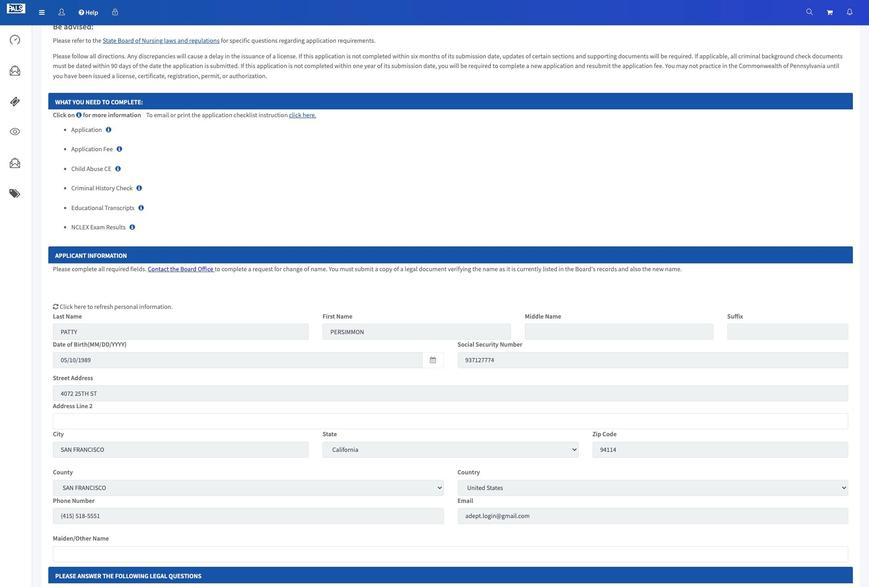 Task type: vqa. For each thing, say whether or not it's contained in the screenshot.
the leftmost info circle icon
yes



Task type: describe. For each thing, give the bounding box(es) containing it.
app logo image
[[7, 4, 25, 13]]



Task type: locate. For each thing, give the bounding box(es) containing it.
refresh image
[[53, 304, 58, 310]]

None text field
[[53, 324, 309, 340], [525, 324, 714, 340], [727, 324, 849, 340], [458, 352, 849, 368], [53, 414, 849, 430], [53, 442, 309, 458], [53, 547, 849, 563], [53, 324, 309, 340], [525, 324, 714, 340], [727, 324, 849, 340], [458, 352, 849, 368], [53, 414, 849, 430], [53, 442, 309, 458], [53, 547, 849, 563]]

None email field
[[458, 508, 849, 525]]

1 horizontal spatial info circle image
[[136, 185, 142, 192]]

0 vertical spatial info circle image
[[117, 146, 122, 153]]

Enter a date text field
[[53, 352, 423, 368]]

0 horizontal spatial info circle image
[[117, 146, 122, 153]]

(999) 999-9999 text field
[[53, 508, 444, 525]]

navigation
[[0, 0, 869, 25]]

info circle image
[[106, 127, 111, 133], [115, 166, 121, 172], [138, 205, 144, 211], [129, 224, 135, 231]]

None text field
[[323, 324, 511, 340], [53, 386, 849, 402], [593, 442, 849, 458], [323, 324, 511, 340], [53, 386, 849, 402], [593, 442, 849, 458]]

1 vertical spatial info circle image
[[136, 185, 142, 192]]

info circle image
[[117, 146, 122, 153], [136, 185, 142, 192]]



